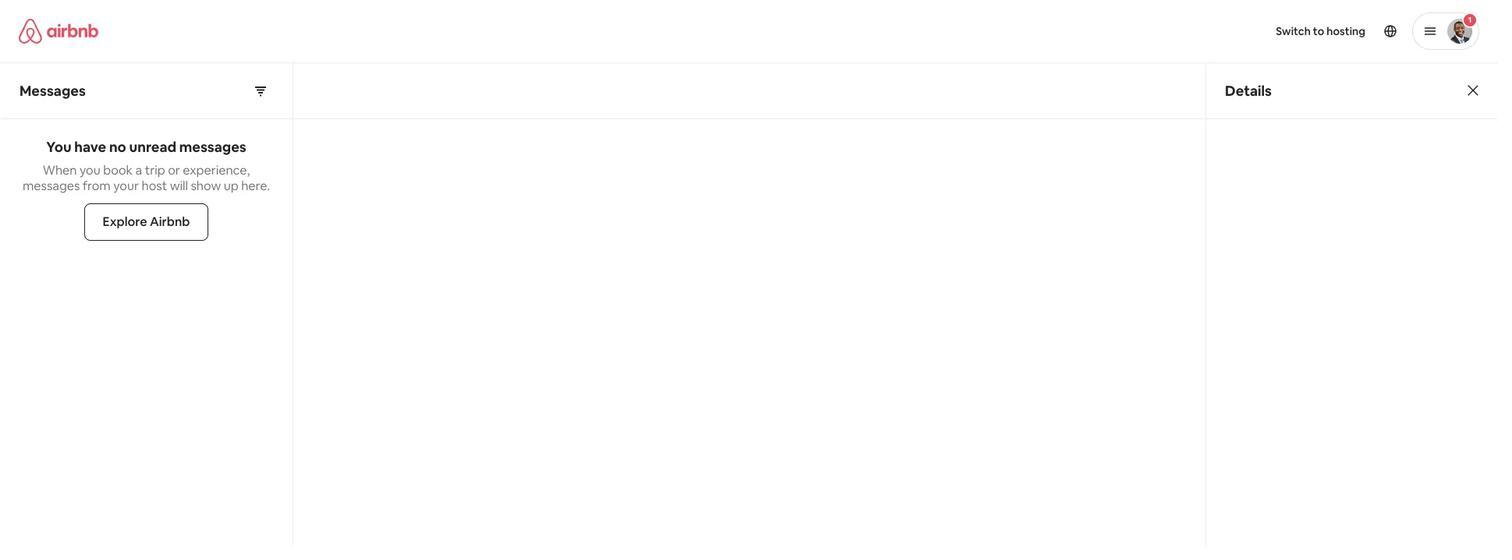 Task type: describe. For each thing, give the bounding box(es) containing it.
profile element
[[768, 0, 1479, 62]]

0 vertical spatial messages
[[179, 138, 246, 156]]

hosting
[[1327, 24, 1365, 38]]

1
[[1468, 15, 1472, 25]]

you
[[80, 162, 100, 179]]

your
[[113, 178, 139, 194]]

up
[[224, 178, 239, 194]]

explore airbnb link
[[84, 204, 209, 241]]

details
[[1225, 82, 1272, 99]]

will
[[170, 178, 188, 194]]

trip
[[145, 162, 165, 179]]

messages
[[20, 82, 86, 99]]

show
[[191, 178, 221, 194]]

1 button
[[1412, 12, 1479, 50]]

unread
[[129, 138, 176, 156]]

here.
[[241, 178, 270, 194]]

switch to hosting link
[[1267, 15, 1375, 48]]

messaging page main contents element
[[0, 62, 1498, 548]]



Task type: locate. For each thing, give the bounding box(es) containing it.
host
[[142, 178, 167, 194]]

1 horizontal spatial messages
[[179, 138, 246, 156]]

have
[[74, 138, 106, 156]]

0 horizontal spatial messages
[[23, 178, 80, 194]]

1 vertical spatial messages
[[23, 178, 80, 194]]

switch
[[1276, 24, 1311, 38]]

messages down you
[[23, 178, 80, 194]]

no
[[109, 138, 126, 156]]

a
[[135, 162, 142, 179]]

book
[[103, 162, 133, 179]]

or
[[168, 162, 180, 179]]

messages
[[179, 138, 246, 156], [23, 178, 80, 194]]

when
[[43, 162, 77, 179]]

messages up 'experience,' at the left top of page
[[179, 138, 246, 156]]

switch to hosting
[[1276, 24, 1365, 38]]

you
[[46, 138, 71, 156]]

you have no unread messages when you book a trip or experience, messages from your host will show up here.
[[23, 138, 270, 194]]

to
[[1313, 24, 1324, 38]]

explore
[[103, 214, 147, 230]]

experience,
[[183, 162, 250, 179]]

explore airbnb
[[103, 214, 190, 230]]

from
[[83, 178, 111, 194]]

filter conversations. current filter: all conversations image
[[254, 85, 267, 97]]

airbnb
[[150, 214, 190, 230]]



Task type: vqa. For each thing, say whether or not it's contained in the screenshot.
When
yes



